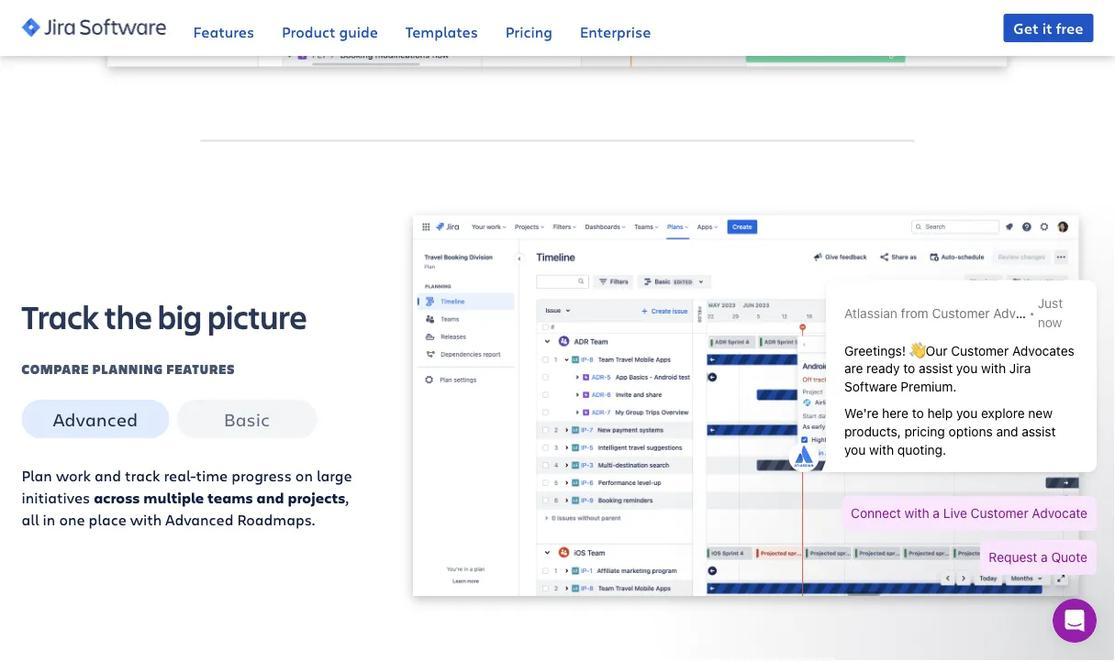 Task type: locate. For each thing, give the bounding box(es) containing it.
0 vertical spatial advanced
[[53, 407, 138, 432]]

advanced
[[53, 407, 138, 432], [166, 510, 234, 530]]

on
[[295, 466, 313, 486]]

templates
[[406, 21, 478, 41]]

across
[[94, 488, 140, 508]]

product guide link
[[282, 0, 378, 55]]

picture
[[207, 295, 307, 339]]

advanced down 'across multiple teams and projects'
[[166, 510, 234, 530]]

free
[[1056, 18, 1084, 38]]

progress
[[232, 466, 292, 486]]

and up across
[[95, 466, 121, 486]]

work
[[56, 466, 91, 486]]

it
[[1043, 18, 1053, 38]]

all
[[22, 510, 39, 530]]

features
[[193, 21, 254, 41]]

and
[[95, 466, 121, 486], [257, 488, 284, 508]]

1 horizontal spatial and
[[257, 488, 284, 508]]

roadmaps.
[[237, 510, 315, 530]]

1 horizontal spatial advanced
[[166, 510, 234, 530]]

and up roadmaps.
[[257, 488, 284, 508]]

advanced link
[[22, 400, 169, 439]]

get it free
[[1014, 18, 1084, 38]]

guide
[[339, 21, 378, 41]]

projects
[[288, 488, 346, 508]]

product guide
[[282, 21, 378, 41]]

time
[[196, 466, 228, 486]]

advanced down planning
[[53, 407, 138, 432]]

1 vertical spatial dialog
[[1053, 599, 1097, 644]]

1 vertical spatial advanced
[[166, 510, 234, 530]]

multiple
[[143, 488, 204, 508]]

timeline view hierarchy screenshot. image
[[108, 0, 1008, 67]]

track the big picture
[[22, 295, 307, 339]]

advanced inside , all in one place with advanced roadmaps.
[[166, 510, 234, 530]]

, all in one place with advanced roadmaps.
[[22, 488, 349, 530]]

0 horizontal spatial and
[[95, 466, 121, 486]]

across multiple teams and projects
[[94, 488, 346, 508]]

templates link
[[406, 0, 478, 55]]

large
[[317, 466, 352, 486]]

0 vertical spatial and
[[95, 466, 121, 486]]

features
[[167, 361, 235, 378]]

dialog
[[776, 260, 1106, 594], [1053, 599, 1097, 644]]



Task type: describe. For each thing, give the bounding box(es) containing it.
compare
[[22, 361, 89, 378]]

real-
[[164, 466, 196, 486]]

basic link
[[177, 400, 317, 439]]

and inside plan work and track real-time progress on large initiatives
[[95, 466, 121, 486]]

track
[[22, 295, 99, 339]]

initiatives
[[22, 488, 90, 508]]

plan
[[22, 466, 52, 486]]

product
[[282, 21, 336, 41]]

compare planning features
[[22, 361, 235, 378]]

place
[[89, 510, 126, 530]]

1 vertical spatial and
[[257, 488, 284, 508]]

features link
[[193, 0, 254, 55]]

get it free link
[[1004, 14, 1094, 42]]

0 horizontal spatial advanced
[[53, 407, 138, 432]]

the
[[104, 295, 152, 339]]

basic
[[224, 407, 270, 432]]

teams
[[208, 488, 253, 508]]

plan work and track real-time progress on large initiatives
[[22, 466, 352, 508]]

in
[[43, 510, 55, 530]]

advanced roadmap screenshot image
[[413, 215, 1079, 597]]

with
[[130, 510, 162, 530]]

0 vertical spatial dialog
[[776, 260, 1106, 594]]

planning
[[92, 361, 163, 378]]

,
[[346, 488, 349, 508]]

enterprise
[[580, 21, 651, 41]]

pricing
[[506, 21, 553, 41]]

pricing link
[[506, 0, 553, 55]]

get
[[1014, 18, 1039, 38]]

one
[[59, 510, 85, 530]]

track
[[125, 466, 160, 486]]

big
[[158, 295, 202, 339]]

enterprise link
[[580, 0, 651, 55]]



Task type: vqa. For each thing, say whether or not it's contained in the screenshot.
a inside We collect information about you when you register for an account, create or modify your profile, set preferences, sign-up for or make purchases through the Services. For example, you provide your contact information and, in some cases, billing information, when you register for the Services. You also have the option of adding a display name, profile photo, job title, and other details to your profile information to be displayed in our Services.  We keep track of your preferences when you select settings within the Services.
no



